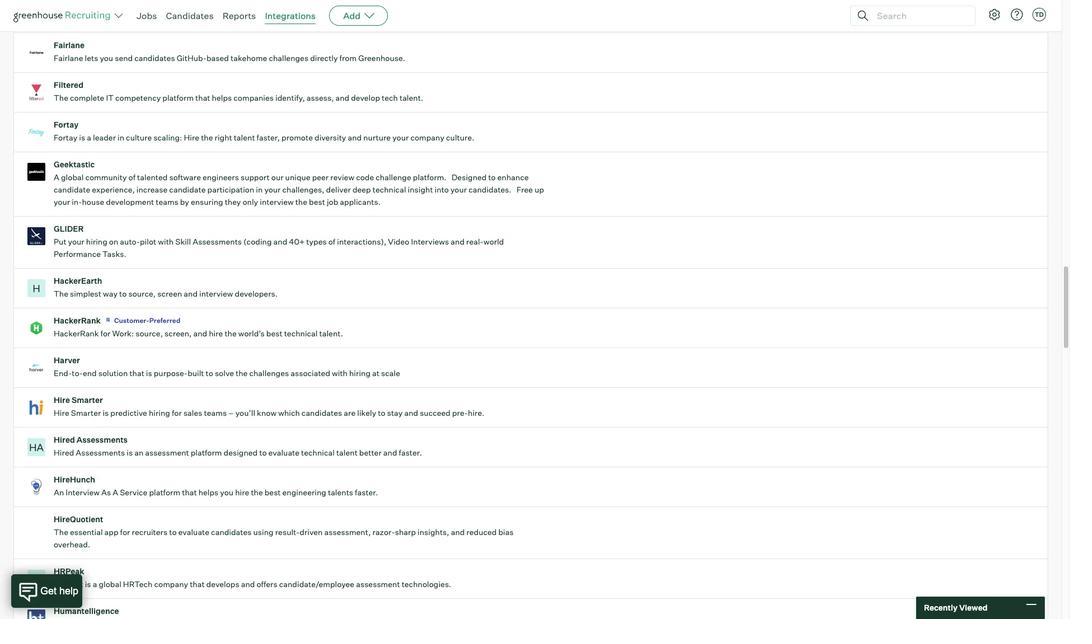 Task type: locate. For each thing, give the bounding box(es) containing it.
assessments down predictive
[[77, 435, 128, 445]]

your right optimize
[[108, 1, 124, 11]]

0 horizontal spatial company
[[154, 580, 188, 589]]

and inside hire smarter hire smarter is predictive hiring for sales teams – you'll know which candidates are likely to stay and succeed pre-hire.
[[405, 408, 418, 418]]

2 vertical spatial technical
[[301, 448, 335, 458]]

hire down designed
[[235, 488, 249, 497]]

best left the job
[[309, 197, 325, 207]]

h for hrpeak
[[33, 573, 40, 585]]

technical up associated
[[284, 329, 318, 338]]

fortay
[[54, 120, 79, 129], [54, 133, 77, 142]]

0 horizontal spatial teams
[[156, 197, 179, 207]]

0 vertical spatial assessment
[[368, 1, 412, 11]]

technical down challenge
[[373, 185, 406, 194]]

the down "challenges,"
[[296, 197, 307, 207]]

the inside the fortay fortay is a leader in culture scaling: hire the right talent faster, promote diversity and nurture your company culture.
[[201, 133, 213, 142]]

1 vertical spatial for
[[172, 408, 182, 418]]

to right way
[[119, 289, 127, 299]]

helps left companies
[[212, 93, 232, 103]]

hackerrank for hackerrank
[[54, 316, 101, 325]]

funnel
[[149, 1, 172, 11]]

1 horizontal spatial for
[[120, 528, 130, 537]]

reports
[[223, 10, 256, 21]]

an
[[54, 488, 64, 497]]

0 horizontal spatial from
[[235, 14, 252, 23]]

for left sales
[[172, 408, 182, 418]]

the up overhead.
[[54, 528, 68, 537]]

best inside hirehunch an interview as a service platform that helps you hire the best engineering talents faster.
[[265, 488, 281, 497]]

and inside hackerearth the simplest way to source, screen and interview developers.
[[184, 289, 198, 299]]

teams left by
[[156, 197, 179, 207]]

of right types
[[329, 237, 336, 247]]

2 vertical spatial the
[[54, 528, 68, 537]]

1 horizontal spatial a
[[113, 488, 118, 497]]

the left right
[[201, 133, 213, 142]]

interview
[[66, 488, 100, 497]]

the inside geektastic a global community of talented software engineers support our unique peer review code challenge platform.     designed to enhance candidate experience, increase candidate participation in your challenges, deliver deep technical insight into your candidates.     free up your in-house development teams by ensuring they only interview the best job applicants.
[[296, 197, 307, 207]]

assess,
[[307, 93, 334, 103]]

0 vertical spatial for
[[101, 329, 111, 338]]

candidates
[[86, 14, 126, 23], [135, 53, 175, 63], [302, 408, 342, 418], [211, 528, 252, 537]]

an
[[134, 448, 144, 458]]

enhance
[[498, 173, 529, 182]]

1 vertical spatial company
[[154, 580, 188, 589]]

source, down customer-preferred
[[136, 329, 163, 338]]

assessment
[[368, 1, 412, 11], [145, 448, 189, 458], [356, 580, 400, 589]]

and inside the fortay fortay is a leader in culture scaling: hire the right talent faster, promote diversity and nurture your company culture.
[[348, 133, 362, 142]]

to left stay
[[378, 408, 386, 418]]

0 vertical spatial hire
[[209, 329, 223, 338]]

in right leader
[[118, 133, 124, 142]]

0 horizontal spatial evaluate
[[178, 528, 209, 537]]

teams left – on the left of page
[[204, 408, 227, 418]]

the left world's
[[225, 329, 237, 338]]

technical inside hired assessments hired assessments is an assessment platform designed to evaluate technical talent better and faster.
[[301, 448, 335, 458]]

you inside hirehunch an interview as a service platform that helps you hire the best engineering talents faster.
[[220, 488, 234, 497]]

2 vertical spatial platform
[[149, 488, 180, 497]]

now,
[[54, 1, 72, 11]]

evaluate right recruiters at the bottom of the page
[[178, 528, 209, 537]]

on inside now, optimize your hiring funnel with evalground's tailor-made domain specific online assessment test. you can now effectively shortlist candidates based on multiple criteria, all from the comfort of your cabin.
[[152, 14, 161, 23]]

interview inside geektastic a global community of talented software engineers support our unique peer review code challenge platform.     designed to enhance candidate experience, increase candidate participation in your challenges, deliver deep technical insight into your candidates.     free up your in-house development teams by ensuring they only interview the best job applicants.
[[260, 197, 294, 207]]

0 horizontal spatial based
[[128, 14, 150, 23]]

0 horizontal spatial of
[[129, 173, 136, 182]]

is left purpose-
[[146, 369, 152, 378]]

source, up customer-preferred
[[128, 289, 156, 299]]

sales
[[184, 408, 202, 418]]

add button
[[329, 6, 388, 26]]

Search text field
[[875, 8, 965, 24]]

humantelligence link
[[14, 599, 1048, 619]]

candidate down software
[[169, 185, 206, 194]]

with left skill
[[158, 237, 174, 247]]

the inside filtered the complete it competency platform that helps companies identify, assess, and develop tech talent.
[[54, 93, 68, 103]]

assessments inside glider put your hiring on auto-pilot with skill assessments (coding and 40+ types of interactions), video interviews and real-world performance tasks.
[[193, 237, 242, 247]]

0 vertical spatial helps
[[212, 93, 232, 103]]

from inside fairlane fairlane lets you send candidates github-based takehome challenges directly from greenhouse.
[[340, 53, 357, 63]]

on up the tasks.
[[109, 237, 118, 247]]

1 vertical spatial smarter
[[71, 408, 101, 418]]

evaluate down the which
[[269, 448, 300, 458]]

multiple
[[163, 14, 193, 23]]

helps down hired assessments hired assessments is an assessment platform designed to evaluate technical talent better and faster.
[[199, 488, 219, 497]]

1 horizontal spatial you
[[220, 488, 234, 497]]

and right assess, on the left
[[336, 93, 350, 103]]

1 horizontal spatial company
[[411, 133, 445, 142]]

2 vertical spatial with
[[332, 369, 348, 378]]

candidates
[[166, 10, 214, 21]]

0 vertical spatial source,
[[128, 289, 156, 299]]

2 vertical spatial for
[[120, 528, 130, 537]]

2 horizontal spatial for
[[172, 408, 182, 418]]

1 horizontal spatial faster.
[[399, 448, 422, 458]]

faster. inside hired assessments hired assessments is an assessment platform designed to evaluate technical talent better and faster.
[[399, 448, 422, 458]]

1 vertical spatial based
[[207, 53, 229, 63]]

filtered
[[54, 80, 83, 90]]

in inside the fortay fortay is a leader in culture scaling: hire the right talent faster, promote diversity and nurture your company culture.
[[118, 133, 124, 142]]

participation
[[208, 185, 254, 194]]

nurture
[[364, 133, 391, 142]]

1 horizontal spatial of
[[298, 14, 305, 23]]

challenges up hire smarter hire smarter is predictive hiring for sales teams – you'll know which candidates are likely to stay and succeed pre-hire.
[[249, 369, 289, 378]]

td button
[[1033, 8, 1047, 21]]

0 vertical spatial in
[[118, 133, 124, 142]]

a inside geektastic a global community of talented software engineers support our unique peer review code challenge platform.     designed to enhance candidate experience, increase candidate participation in your challenges, deliver deep technical insight into your candidates.     free up your in-house development teams by ensuring they only interview the best job applicants.
[[54, 173, 59, 182]]

1 vertical spatial global
[[99, 580, 121, 589]]

0 vertical spatial the
[[54, 93, 68, 103]]

your up the "performance"
[[68, 237, 84, 247]]

1 horizontal spatial evaluate
[[269, 448, 300, 458]]

1 vertical spatial platform
[[191, 448, 222, 458]]

your down designed
[[451, 185, 467, 194]]

faster. for an interview as a service platform that helps you hire the best engineering talents faster.
[[355, 488, 378, 497]]

talent right right
[[234, 133, 255, 142]]

1 vertical spatial technical
[[284, 329, 318, 338]]

fortay up geektastic
[[54, 133, 77, 142]]

0 vertical spatial hired
[[54, 435, 75, 445]]

hackerearth
[[54, 276, 102, 286]]

and right stay
[[405, 408, 418, 418]]

based left takehome
[[207, 53, 229, 63]]

1 vertical spatial you
[[220, 488, 234, 497]]

with right associated
[[332, 369, 348, 378]]

takehome
[[231, 53, 267, 63]]

0 horizontal spatial interview
[[199, 289, 233, 299]]

1 horizontal spatial in
[[256, 185, 263, 194]]

the down filtered
[[54, 93, 68, 103]]

evaluate inside hired assessments hired assessments is an assessment platform designed to evaluate technical talent better and faster.
[[269, 448, 300, 458]]

hiring left funnel
[[126, 1, 147, 11]]

right
[[215, 133, 232, 142]]

talent inside hired assessments hired assessments is an assessment platform designed to evaluate technical talent better and faster.
[[337, 448, 358, 458]]

1 hackerrank from the top
[[54, 316, 101, 325]]

culture
[[126, 133, 152, 142]]

hackerrank
[[54, 316, 101, 325], [54, 329, 99, 338]]

3 the from the top
[[54, 528, 68, 537]]

hiring up the tasks.
[[86, 237, 107, 247]]

hackerrank down simplest
[[54, 316, 101, 325]]

is up humantelligence
[[85, 580, 91, 589]]

better
[[359, 448, 382, 458]]

1 the from the top
[[54, 93, 68, 103]]

is left leader
[[79, 133, 85, 142]]

to right designed
[[259, 448, 267, 458]]

hiring right predictive
[[149, 408, 170, 418]]

0 vertical spatial you
[[100, 53, 113, 63]]

0 vertical spatial hackerrank
[[54, 316, 101, 325]]

1 vertical spatial the
[[54, 289, 68, 299]]

1 horizontal spatial hire
[[235, 488, 249, 497]]

challenges left directly
[[269, 53, 309, 63]]

candidates right send on the left of page
[[135, 53, 175, 63]]

1 fortay from the top
[[54, 120, 79, 129]]

with inside harver end-to-end solution that is purpose-built to solve the challenges associated with hiring at scale
[[332, 369, 348, 378]]

associated
[[291, 369, 330, 378]]

0 vertical spatial company
[[411, 133, 445, 142]]

that
[[196, 93, 210, 103], [130, 369, 144, 378], [182, 488, 197, 497], [190, 580, 205, 589]]

job
[[327, 197, 338, 207]]

hiring inside glider put your hiring on auto-pilot with skill assessments (coding and 40+ types of interactions), video interviews and real-world performance tasks.
[[86, 237, 107, 247]]

a right as
[[113, 488, 118, 497]]

a inside hrpeak hrpeak is a global hrtech company that develops and offers candidate/employee assessment technologies.
[[93, 580, 97, 589]]

that inside filtered the complete it competency platform that helps companies identify, assess, and develop tech talent.
[[196, 93, 210, 103]]

1 vertical spatial fortay
[[54, 133, 77, 142]]

0 vertical spatial technical
[[373, 185, 406, 194]]

0 vertical spatial based
[[128, 14, 150, 23]]

1 vertical spatial hired
[[54, 448, 74, 458]]

1 vertical spatial teams
[[204, 408, 227, 418]]

peer
[[312, 173, 329, 182]]

candidates down optimize
[[86, 14, 126, 23]]

work:
[[112, 329, 134, 338]]

of down domain
[[298, 14, 305, 23]]

scaling:
[[154, 133, 182, 142]]

engineers
[[203, 173, 239, 182]]

is left predictive
[[103, 408, 109, 418]]

0 horizontal spatial hire
[[209, 329, 223, 338]]

in down support
[[256, 185, 263, 194]]

reduced
[[467, 528, 497, 537]]

solve
[[215, 369, 234, 378]]

a inside the fortay fortay is a leader in culture scaling: hire the right talent faster, promote diversity and nurture your company culture.
[[87, 133, 91, 142]]

candidate/employee
[[279, 580, 355, 589]]

helps inside hirehunch an interview as a service platform that helps you hire the best engineering talents faster.
[[199, 488, 219, 497]]

that right solution
[[130, 369, 144, 378]]

0 vertical spatial faster.
[[399, 448, 422, 458]]

the inside hirequotient the essential app for recruiters to evaluate candidates using result-driven assessment, razor-sharp insights, and reduced bias overhead.
[[54, 528, 68, 537]]

1 vertical spatial h
[[33, 573, 40, 585]]

2 hackerrank from the top
[[54, 329, 99, 338]]

0 vertical spatial of
[[298, 14, 305, 23]]

0 horizontal spatial in
[[118, 133, 124, 142]]

based inside now, optimize your hiring funnel with evalground's tailor-made domain specific online assessment test. you can now effectively shortlist candidates based on multiple criteria, all from the comfort of your cabin.
[[128, 14, 150, 23]]

the inside hackerearth the simplest way to source, screen and interview developers.
[[54, 289, 68, 299]]

to right built
[[206, 369, 213, 378]]

faster.
[[399, 448, 422, 458], [355, 488, 378, 497]]

pre-
[[452, 408, 468, 418]]

the for the complete it competency platform that helps companies identify, assess, and develop tech talent.
[[54, 93, 68, 103]]

the inside harver end-to-end solution that is purpose-built to solve the challenges associated with hiring at scale
[[236, 369, 248, 378]]

0 horizontal spatial faster.
[[355, 488, 378, 497]]

made
[[263, 1, 283, 11]]

hiring inside harver end-to-end solution that is purpose-built to solve the challenges associated with hiring at scale
[[349, 369, 371, 378]]

1 horizontal spatial from
[[340, 53, 357, 63]]

assessment left the test.
[[368, 1, 412, 11]]

0 vertical spatial h
[[33, 282, 40, 295]]

talent. up associated
[[320, 329, 343, 338]]

1 vertical spatial hrpeak
[[54, 580, 83, 589]]

predictive
[[110, 408, 147, 418]]

1 horizontal spatial talent.
[[400, 93, 424, 103]]

1 horizontal spatial based
[[207, 53, 229, 63]]

source, inside hackerearth the simplest way to source, screen and interview developers.
[[128, 289, 156, 299]]

1 vertical spatial talent
[[337, 448, 358, 458]]

house
[[82, 197, 104, 207]]

1 horizontal spatial on
[[152, 14, 161, 23]]

that left develops
[[190, 580, 205, 589]]

you
[[100, 53, 113, 63], [220, 488, 234, 497]]

1 horizontal spatial candidate
[[169, 185, 206, 194]]

to up candidates.
[[489, 173, 496, 182]]

assessments right skill
[[193, 237, 242, 247]]

you right lets
[[100, 53, 113, 63]]

the up using
[[251, 488, 263, 497]]

1 vertical spatial assessments
[[77, 435, 128, 445]]

challenges inside harver end-to-end solution that is purpose-built to solve the challenges associated with hiring at scale
[[249, 369, 289, 378]]

fortay fortay is a leader in culture scaling: hire the right talent faster, promote diversity and nurture your company culture.
[[54, 120, 475, 142]]

best right world's
[[266, 329, 283, 338]]

faster. right better
[[399, 448, 422, 458]]

assessments up the hirehunch
[[76, 448, 125, 458]]

hired
[[54, 435, 75, 445], [54, 448, 74, 458]]

is inside hrpeak hrpeak is a global hrtech company that develops and offers candidate/employee assessment technologies.
[[85, 580, 91, 589]]

that inside harver end-to-end solution that is purpose-built to solve the challenges associated with hiring at scale
[[130, 369, 144, 378]]

to inside harver end-to-end solution that is purpose-built to solve the challenges associated with hiring at scale
[[206, 369, 213, 378]]

0 vertical spatial evaluate
[[269, 448, 300, 458]]

1 horizontal spatial interview
[[260, 197, 294, 207]]

1 horizontal spatial teams
[[204, 408, 227, 418]]

and right screen
[[184, 289, 198, 299]]

0 horizontal spatial you
[[100, 53, 113, 63]]

and inside hrpeak hrpeak is a global hrtech company that develops and offers candidate/employee assessment technologies.
[[241, 580, 255, 589]]

only
[[243, 197, 258, 207]]

specific
[[314, 1, 343, 11]]

interview down our
[[260, 197, 294, 207]]

1 vertical spatial challenges
[[249, 369, 289, 378]]

best inside geektastic a global community of talented software engineers support our unique peer review code challenge platform.     designed to enhance candidate experience, increase candidate participation in your challenges, deliver deep technical insight into your candidates.     free up your in-house development teams by ensuring they only interview the best job applicants.
[[309, 197, 325, 207]]

and left 40+
[[274, 237, 287, 247]]

on down funnel
[[152, 14, 161, 23]]

a down geektastic
[[54, 173, 59, 182]]

the right solve
[[236, 369, 248, 378]]

based inside fairlane fairlane lets you send candidates github-based takehome challenges directly from greenhouse.
[[207, 53, 229, 63]]

of left talented
[[129, 173, 136, 182]]

global left hrtech
[[99, 580, 121, 589]]

is left an
[[127, 448, 133, 458]]

from inside now, optimize your hiring funnel with evalground's tailor-made domain specific online assessment test. you can now effectively shortlist candidates based on multiple criteria, all from the comfort of your cabin.
[[235, 14, 252, 23]]

fortay down 'complete'
[[54, 120, 79, 129]]

0 vertical spatial teams
[[156, 197, 179, 207]]

auto-
[[120, 237, 140, 247]]

2 h from the top
[[33, 573, 40, 585]]

candidates left 'are'
[[302, 408, 342, 418]]

assessment right an
[[145, 448, 189, 458]]

assessment inside now, optimize your hiring funnel with evalground's tailor-made domain specific online assessment test. you can now effectively shortlist candidates based on multiple criteria, all from the comfort of your cabin.
[[368, 1, 412, 11]]

global down geektastic
[[61, 173, 84, 182]]

interview left developers.
[[199, 289, 233, 299]]

of inside glider put your hiring on auto-pilot with skill assessments (coding and 40+ types of interactions), video interviews and real-world performance tasks.
[[329, 237, 336, 247]]

assessment inside hrpeak hrpeak is a global hrtech company that develops and offers candidate/employee assessment technologies.
[[356, 580, 400, 589]]

0 vertical spatial hrpeak
[[54, 567, 84, 576]]

1 vertical spatial helps
[[199, 488, 219, 497]]

0 vertical spatial global
[[61, 173, 84, 182]]

and left reduced
[[451, 528, 465, 537]]

1 vertical spatial a
[[113, 488, 118, 497]]

and inside hired assessments hired assessments is an assessment platform designed to evaluate technical talent better and faster.
[[384, 448, 397, 458]]

screen,
[[165, 329, 192, 338]]

talented
[[137, 173, 168, 182]]

for left work:
[[101, 329, 111, 338]]

1 h from the top
[[33, 282, 40, 295]]

1 vertical spatial hire
[[235, 488, 249, 497]]

to right recruiters at the bottom of the page
[[169, 528, 177, 537]]

2 the from the top
[[54, 289, 68, 299]]

platform left designed
[[191, 448, 222, 458]]

2 candidate from the left
[[169, 185, 206, 194]]

helps inside filtered the complete it competency platform that helps companies identify, assess, and develop tech talent.
[[212, 93, 232, 103]]

driven
[[300, 528, 323, 537]]

and left nurture
[[348, 133, 362, 142]]

based down funnel
[[128, 14, 150, 23]]

your right nurture
[[393, 133, 409, 142]]

you'll
[[236, 408, 255, 418]]

video
[[388, 237, 410, 247]]

0 vertical spatial fortay
[[54, 120, 79, 129]]

faster. inside hirehunch an interview as a service platform that helps you hire the best engineering talents faster.
[[355, 488, 378, 497]]

hired assessments hired assessments is an assessment platform designed to evaluate technical talent better and faster.
[[54, 435, 422, 458]]

0 horizontal spatial a
[[54, 173, 59, 182]]

to inside hire smarter hire smarter is predictive hiring for sales teams – you'll know which candidates are likely to stay and succeed pre-hire.
[[378, 408, 386, 418]]

talent. inside filtered the complete it competency platform that helps companies identify, assess, and develop tech talent.
[[400, 93, 424, 103]]

platform inside filtered the complete it competency platform that helps companies identify, assess, and develop tech talent.
[[163, 93, 194, 103]]

humantelligence
[[54, 607, 119, 616]]

1 vertical spatial on
[[109, 237, 118, 247]]

1 vertical spatial with
[[158, 237, 174, 247]]

0 horizontal spatial for
[[101, 329, 111, 338]]

your
[[108, 1, 124, 11], [307, 14, 323, 23], [393, 133, 409, 142], [265, 185, 281, 194], [451, 185, 467, 194], [54, 197, 70, 207], [68, 237, 84, 247]]

talent. right 'tech'
[[400, 93, 424, 103]]

interview inside hackerearth the simplest way to source, screen and interview developers.
[[199, 289, 233, 299]]

candidate
[[54, 185, 90, 194], [169, 185, 206, 194]]

overhead.
[[54, 540, 90, 549]]

that inside hirehunch an interview as a service platform that helps you hire the best engineering talents faster.
[[182, 488, 197, 497]]

talents
[[328, 488, 353, 497]]

0 vertical spatial talent.
[[400, 93, 424, 103]]

and right better
[[384, 448, 397, 458]]

0 vertical spatial a
[[87, 133, 91, 142]]

offers
[[257, 580, 278, 589]]

from right all
[[235, 14, 252, 23]]

2 vertical spatial of
[[329, 237, 336, 247]]

with up multiple
[[173, 1, 189, 11]]

talent.
[[400, 93, 424, 103], [320, 329, 343, 338]]

glider
[[54, 224, 84, 234]]

jobs
[[137, 10, 157, 21]]

hackerrank for work: source, screen, and hire the world's best technical talent.
[[54, 329, 343, 338]]

global inside geektastic a global community of talented software engineers support our unique peer review code challenge platform.     designed to enhance candidate experience, increase candidate participation in your challenges, deliver deep technical insight into your candidates.     free up your in-house development teams by ensuring they only interview the best job applicants.
[[61, 173, 84, 182]]

know
[[257, 408, 277, 418]]

1 fairlane from the top
[[54, 40, 85, 50]]

1 vertical spatial of
[[129, 173, 136, 182]]

platform right competency
[[163, 93, 194, 103]]

with inside glider put your hiring on auto-pilot with skill assessments (coding and 40+ types of interactions), video interviews and real-world performance tasks.
[[158, 237, 174, 247]]

the down tailor-
[[254, 14, 266, 23]]

hire inside the fortay fortay is a leader in culture scaling: hire the right talent faster, promote diversity and nurture your company culture.
[[184, 133, 199, 142]]

that right service
[[182, 488, 197, 497]]

candidates inside fairlane fairlane lets you send candidates github-based takehome challenges directly from greenhouse.
[[135, 53, 175, 63]]

1 vertical spatial source,
[[136, 329, 163, 338]]

leader
[[93, 133, 116, 142]]

succeed
[[420, 408, 451, 418]]

1 vertical spatial fairlane
[[54, 53, 83, 63]]

1 horizontal spatial talent
[[337, 448, 358, 458]]

1 vertical spatial evaluate
[[178, 528, 209, 537]]

teams
[[156, 197, 179, 207], [204, 408, 227, 418]]

company right hrtech
[[154, 580, 188, 589]]

0 vertical spatial assessments
[[193, 237, 242, 247]]

a for leader
[[87, 133, 91, 142]]

hire
[[184, 133, 199, 142], [54, 395, 70, 405], [54, 408, 69, 418]]

1 vertical spatial interview
[[199, 289, 233, 299]]

insight
[[408, 185, 433, 194]]

1 vertical spatial talent.
[[320, 329, 343, 338]]

evaluate inside hirequotient the essential app for recruiters to evaluate candidates using result-driven assessment, razor-sharp insights, and reduced bias overhead.
[[178, 528, 209, 537]]

software
[[169, 173, 201, 182]]

real-
[[467, 237, 484, 247]]

code
[[356, 173, 374, 182]]

0 horizontal spatial talent
[[234, 133, 255, 142]]

1 vertical spatial hackerrank
[[54, 329, 99, 338]]

candidates left using
[[211, 528, 252, 537]]

0 vertical spatial best
[[309, 197, 325, 207]]

for right app at bottom left
[[120, 528, 130, 537]]

hiring inside hire smarter hire smarter is predictive hiring for sales teams – you'll know which candidates are likely to stay and succeed pre-hire.
[[149, 408, 170, 418]]

a left leader
[[87, 133, 91, 142]]

our
[[271, 173, 284, 182]]

technical up 'engineering'
[[301, 448, 335, 458]]

0 horizontal spatial talent.
[[320, 329, 343, 338]]

a
[[87, 133, 91, 142], [93, 580, 97, 589]]

1 vertical spatial hire
[[54, 395, 70, 405]]

0 vertical spatial a
[[54, 173, 59, 182]]

1 vertical spatial from
[[340, 53, 357, 63]]

0 horizontal spatial candidate
[[54, 185, 90, 194]]

faster. right talents
[[355, 488, 378, 497]]

hackerrank up 'harver'
[[54, 329, 99, 338]]



Task type: describe. For each thing, give the bounding box(es) containing it.
develop
[[351, 93, 380, 103]]

1 vertical spatial best
[[266, 329, 283, 338]]

harver end-to-end solution that is purpose-built to solve the challenges associated with hiring at scale
[[54, 356, 400, 378]]

technologies.
[[402, 580, 452, 589]]

recently viewed
[[925, 603, 988, 613]]

and left "real-"
[[451, 237, 465, 247]]

jobs link
[[137, 10, 157, 21]]

greenhouse recruiting image
[[13, 9, 114, 22]]

promote
[[282, 133, 313, 142]]

2 fortay from the top
[[54, 133, 77, 142]]

to inside hired assessments hired assessments is an assessment platform designed to evaluate technical talent better and faster.
[[259, 448, 267, 458]]

you inside fairlane fairlane lets you send candidates github-based takehome challenges directly from greenhouse.
[[100, 53, 113, 63]]

to inside hirequotient the essential app for recruiters to evaluate candidates using result-driven assessment, razor-sharp insights, and reduced bias overhead.
[[169, 528, 177, 537]]

can
[[448, 1, 461, 11]]

tailor-
[[240, 1, 263, 11]]

1 hired from the top
[[54, 435, 75, 445]]

community
[[85, 173, 127, 182]]

platform inside hired assessments hired assessments is an assessment platform designed to evaluate technical talent better and faster.
[[191, 448, 222, 458]]

interviews
[[411, 237, 449, 247]]

for inside hire smarter hire smarter is predictive hiring for sales teams – you'll know which candidates are likely to stay and succeed pre-hire.
[[172, 408, 182, 418]]

company inside the fortay fortay is a leader in culture scaling: hire the right talent faster, promote diversity and nurture your company culture.
[[411, 133, 445, 142]]

tech
[[382, 93, 398, 103]]

free
[[517, 185, 533, 194]]

is inside hired assessments hired assessments is an assessment platform designed to evaluate technical talent better and faster.
[[127, 448, 133, 458]]

your down specific
[[307, 14, 323, 23]]

shortlist
[[54, 14, 84, 23]]

interactions),
[[337, 237, 387, 247]]

technical inside geektastic a global community of talented software engineers support our unique peer review code challenge platform.     designed to enhance candidate experience, increase candidate participation in your challenges, deliver deep technical insight into your candidates.     free up your in-house development teams by ensuring they only interview the best job applicants.
[[373, 185, 406, 194]]

evalground's
[[191, 1, 239, 11]]

put
[[54, 237, 66, 247]]

your down our
[[265, 185, 281, 194]]

in inside geektastic a global community of talented software engineers support our unique peer review code challenge platform.     designed to enhance candidate experience, increase candidate participation in your challenges, deliver deep technical insight into your candidates.     free up your in-house development teams by ensuring they only interview the best job applicants.
[[256, 185, 263, 194]]

candidates inside hire smarter hire smarter is predictive hiring for sales teams – you'll know which candidates are likely to stay and succeed pre-hire.
[[302, 408, 342, 418]]

domain
[[285, 1, 313, 11]]

configure image
[[988, 8, 1002, 21]]

diversity
[[315, 133, 346, 142]]

that inside hrpeak hrpeak is a global hrtech company that develops and offers candidate/employee assessment technologies.
[[190, 580, 205, 589]]

which
[[278, 408, 300, 418]]

and right screen,
[[193, 329, 207, 338]]

bias
[[499, 528, 514, 537]]

assessment for specific
[[368, 1, 412, 11]]

with inside now, optimize your hiring funnel with evalground's tailor-made domain specific online assessment test. you can now effectively shortlist candidates based on multiple criteria, all from the comfort of your cabin.
[[173, 1, 189, 11]]

h for the
[[33, 282, 40, 295]]

of inside geektastic a global community of talented software engineers support our unique peer review code challenge platform.     designed to enhance candidate experience, increase candidate participation in your challenges, deliver deep technical insight into your candidates.     free up your in-house development teams by ensuring they only interview the best job applicants.
[[129, 173, 136, 182]]

2 fairlane from the top
[[54, 53, 83, 63]]

assessment for offers
[[356, 580, 400, 589]]

optimize
[[74, 1, 106, 11]]

ha
[[29, 441, 44, 454]]

service
[[120, 488, 148, 497]]

hire inside hirehunch an interview as a service platform that helps you hire the best engineering talents faster.
[[235, 488, 249, 497]]

the inside hirehunch an interview as a service platform that helps you hire the best engineering talents faster.
[[251, 488, 263, 497]]

hrpeak hrpeak is a global hrtech company that develops and offers candidate/employee assessment technologies.
[[54, 567, 452, 589]]

2 vertical spatial hire
[[54, 408, 69, 418]]

end
[[83, 369, 97, 378]]

deliver
[[326, 185, 351, 194]]

likely
[[357, 408, 377, 418]]

develops
[[206, 580, 240, 589]]

is inside harver end-to-end solution that is purpose-built to solve the challenges associated with hiring at scale
[[146, 369, 152, 378]]

talent inside the fortay fortay is a leader in culture scaling: hire the right talent faster, promote diversity and nurture your company culture.
[[234, 133, 255, 142]]

world's
[[238, 329, 265, 338]]

way
[[103, 289, 118, 299]]

the for the essential app for recruiters to evaluate candidates using result-driven assessment, razor-sharp insights, and reduced bias overhead.
[[54, 528, 68, 537]]

to-
[[72, 369, 83, 378]]

candidates inside hirequotient the essential app for recruiters to evaluate candidates using result-driven assessment, razor-sharp insights, and reduced bias overhead.
[[211, 528, 252, 537]]

stay
[[387, 408, 403, 418]]

faster,
[[257, 133, 280, 142]]

recruiters
[[132, 528, 168, 537]]

hiring inside now, optimize your hiring funnel with evalground's tailor-made domain specific online assessment test. you can now effectively shortlist candidates based on multiple criteria, all from the comfort of your cabin.
[[126, 1, 147, 11]]

–
[[229, 408, 234, 418]]

td button
[[1031, 6, 1049, 24]]

2 hired from the top
[[54, 448, 74, 458]]

0 vertical spatial smarter
[[72, 395, 103, 405]]

recently
[[925, 603, 958, 613]]

teams inside geektastic a global community of talented software engineers support our unique peer review code challenge platform.     designed to enhance candidate experience, increase candidate participation in your challenges, deliver deep technical insight into your candidates.     free up your in-house development teams by ensuring they only interview the best job applicants.
[[156, 197, 179, 207]]

now, optimize your hiring funnel with evalground's tailor-made domain specific online assessment test. you can now effectively shortlist candidates based on multiple criteria, all from the comfort of your cabin.
[[54, 1, 517, 23]]

company inside hrpeak hrpeak is a global hrtech company that develops and offers candidate/employee assessment technologies.
[[154, 580, 188, 589]]

harver
[[54, 356, 80, 365]]

designed
[[452, 173, 487, 182]]

development
[[106, 197, 154, 207]]

is inside hire smarter hire smarter is predictive hiring for sales teams – you'll know which candidates are likely to stay and succeed pre-hire.
[[103, 408, 109, 418]]

greenhouse.
[[359, 53, 406, 63]]

result-
[[275, 528, 300, 537]]

preferred
[[149, 317, 180, 325]]

and inside filtered the complete it competency platform that helps companies identify, assess, and develop tech talent.
[[336, 93, 350, 103]]

hackerearth the simplest way to source, screen and interview developers.
[[54, 276, 278, 299]]

world
[[484, 237, 504, 247]]

for inside hirequotient the essential app for recruiters to evaluate candidates using result-driven assessment, razor-sharp insights, and reduced bias overhead.
[[120, 528, 130, 537]]

global inside hrpeak hrpeak is a global hrtech company that develops and offers candidate/employee assessment technologies.
[[99, 580, 121, 589]]

2 vertical spatial assessments
[[76, 448, 125, 458]]

1 hrpeak from the top
[[54, 567, 84, 576]]

your inside the fortay fortay is a leader in culture scaling: hire the right talent faster, promote diversity and nurture your company culture.
[[393, 133, 409, 142]]

simplest
[[70, 289, 101, 299]]

increase
[[137, 185, 168, 194]]

of inside now, optimize your hiring funnel with evalground's tailor-made domain specific online assessment test. you can now effectively shortlist candidates based on multiple criteria, all from the comfort of your cabin.
[[298, 14, 305, 23]]

at
[[372, 369, 380, 378]]

platform inside hirehunch an interview as a service platform that helps you hire the best engineering talents faster.
[[149, 488, 180, 497]]

sharp
[[395, 528, 416, 537]]

assessment inside hired assessments hired assessments is an assessment platform designed to evaluate technical talent better and faster.
[[145, 448, 189, 458]]

developers.
[[235, 289, 278, 299]]

customer-
[[114, 317, 149, 325]]

a for global
[[93, 580, 97, 589]]

faster. for hired assessments is an assessment platform designed to evaluate technical talent better and faster.
[[399, 448, 422, 458]]

hirequotient the essential app for recruiters to evaluate candidates using result-driven assessment, razor-sharp insights, and reduced bias overhead.
[[54, 515, 514, 549]]

tasks.
[[103, 249, 126, 259]]

using
[[253, 528, 274, 537]]

challenges,
[[283, 185, 325, 194]]

geektastic
[[54, 160, 95, 169]]

companies
[[234, 93, 274, 103]]

td
[[1035, 11, 1045, 18]]

now
[[463, 1, 478, 11]]

unique
[[285, 173, 311, 182]]

challenge
[[376, 173, 411, 182]]

on inside glider put your hiring on auto-pilot with skill assessments (coding and 40+ types of interactions), video interviews and real-world performance tasks.
[[109, 237, 118, 247]]

a inside hirehunch an interview as a service platform that helps you hire the best engineering talents faster.
[[113, 488, 118, 497]]

the for the simplest way to source, screen and interview developers.
[[54, 289, 68, 299]]

1 candidate from the left
[[54, 185, 90, 194]]

hirehunch
[[54, 475, 95, 485]]

the inside now, optimize your hiring funnel with evalground's tailor-made domain specific online assessment test. you can now effectively shortlist candidates based on multiple criteria, all from the comfort of your cabin.
[[254, 14, 266, 23]]

up
[[535, 185, 544, 194]]

filtered the complete it competency platform that helps companies identify, assess, and develop tech talent.
[[54, 80, 424, 103]]

to inside geektastic a global community of talented software engineers support our unique peer review code challenge platform.     designed to enhance candidate experience, increase candidate participation in your challenges, deliver deep technical insight into your candidates.     free up your in-house development teams by ensuring they only interview the best job applicants.
[[489, 173, 496, 182]]

2 hrpeak from the top
[[54, 580, 83, 589]]

online
[[344, 1, 367, 11]]

(coding
[[244, 237, 272, 247]]

criteria,
[[195, 14, 223, 23]]

your inside glider put your hiring on auto-pilot with skill assessments (coding and 40+ types of interactions), video interviews and real-world performance tasks.
[[68, 237, 84, 247]]

github-
[[177, 53, 207, 63]]

and inside hirequotient the essential app for recruiters to evaluate candidates using result-driven assessment, razor-sharp insights, and reduced bias overhead.
[[451, 528, 465, 537]]

designed
[[224, 448, 258, 458]]

hackerrank for hackerrank for work: source, screen, and hire the world's best technical talent.
[[54, 329, 99, 338]]

to inside hackerearth the simplest way to source, screen and interview developers.
[[119, 289, 127, 299]]

challenges inside fairlane fairlane lets you send candidates github-based takehome challenges directly from greenhouse.
[[269, 53, 309, 63]]

into
[[435, 185, 449, 194]]

effectively
[[480, 1, 517, 11]]

candidates inside now, optimize your hiring funnel with evalground's tailor-made domain specific online assessment test. you can now effectively shortlist candidates based on multiple criteria, all from the comfort of your cabin.
[[86, 14, 126, 23]]

is inside the fortay fortay is a leader in culture scaling: hire the right talent faster, promote diversity and nurture your company culture.
[[79, 133, 85, 142]]

teams inside hire smarter hire smarter is predictive hiring for sales teams – you'll know which candidates are likely to stay and succeed pre-hire.
[[204, 408, 227, 418]]

geektastic a global community of talented software engineers support our unique peer review code challenge platform.     designed to enhance candidate experience, increase candidate participation in your challenges, deliver deep technical insight into your candidates.     free up your in-house development teams by ensuring they only interview the best job applicants.
[[54, 160, 544, 207]]

hirehunch an interview as a service platform that helps you hire the best engineering talents faster.
[[54, 475, 378, 497]]

40+
[[289, 237, 305, 247]]

culture.
[[446, 133, 475, 142]]

end-
[[54, 369, 72, 378]]

complete
[[70, 93, 104, 103]]

your left in-
[[54, 197, 70, 207]]



Task type: vqa. For each thing, say whether or not it's contained in the screenshot.
left the Viewed
no



